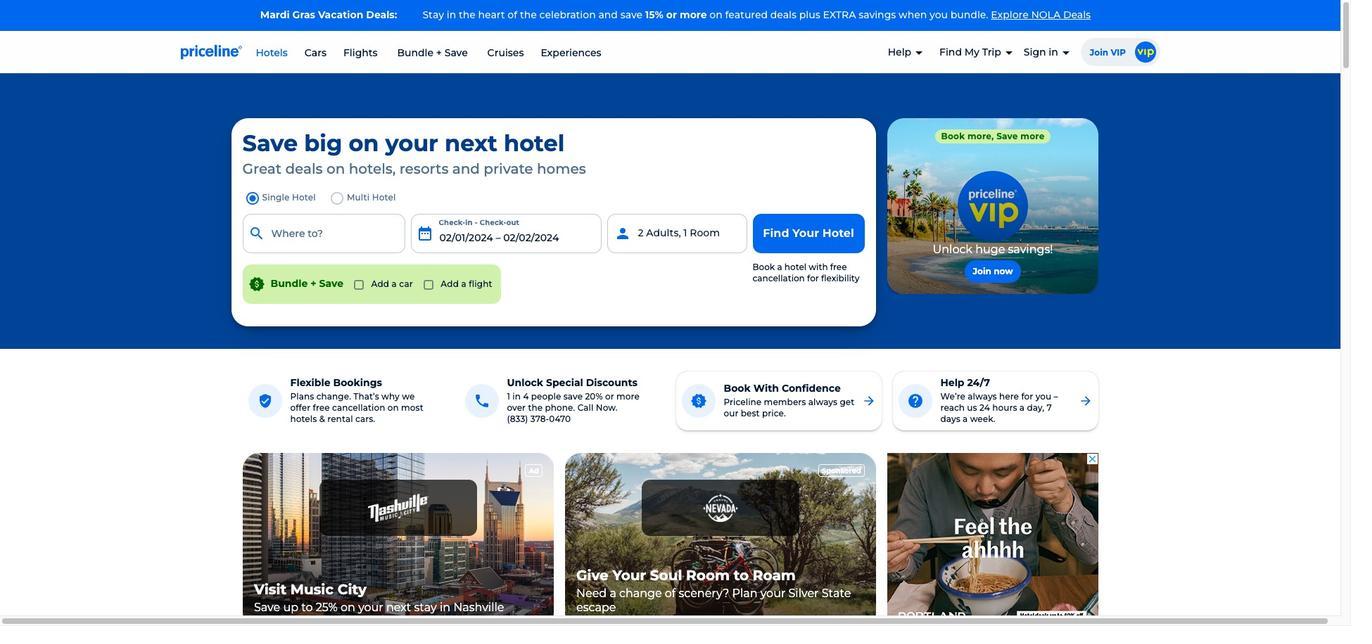Task type: locate. For each thing, give the bounding box(es) containing it.
1 vertical spatial cancellation
[[332, 402, 385, 413]]

a left flight
[[461, 279, 467, 289]]

help up we're
[[941, 376, 965, 389]]

0 horizontal spatial hotel
[[504, 129, 565, 157]]

more
[[680, 8, 707, 21], [617, 391, 640, 402]]

0 vertical spatial free
[[831, 262, 847, 272]]

help inside "dropdown button"
[[888, 46, 912, 58]]

hotel right your
[[823, 226, 854, 240]]

1 horizontal spatial hotel
[[372, 192, 396, 203]]

help for help
[[888, 46, 912, 58]]

0 horizontal spatial you
[[930, 8, 948, 21]]

cruises
[[488, 46, 524, 59]]

–
[[1054, 391, 1059, 402]]

on down why
[[388, 402, 399, 413]]

2 horizontal spatial hotel
[[823, 226, 854, 240]]

experiences link
[[541, 46, 602, 59]]

hotel for single hotel
[[292, 192, 316, 203]]

or right 15%
[[667, 8, 677, 21]]

always up 24
[[968, 391, 997, 402]]

0 horizontal spatial hotel
[[292, 192, 316, 203]]

0 horizontal spatial +
[[311, 277, 317, 290]]

book inside book a hotel with free cancellation for flexibility
[[753, 262, 775, 272]]

members
[[764, 397, 806, 407]]

0 horizontal spatial cancellation
[[332, 402, 385, 413]]

1 horizontal spatial save
[[621, 8, 643, 21]]

0470
[[549, 414, 571, 424]]

2 add from the left
[[441, 279, 459, 289]]

single hotel
[[262, 192, 316, 203]]

find your hotel button
[[753, 214, 865, 253]]

0 vertical spatial and
[[599, 8, 618, 21]]

a left car
[[392, 279, 397, 289]]

1 vertical spatial deals
[[285, 160, 323, 177]]

people
[[531, 391, 561, 402]]

0 horizontal spatial bundle + save
[[271, 277, 344, 290]]

1 vertical spatial free
[[313, 402, 330, 413]]

a for hotel
[[778, 262, 783, 272]]

our
[[724, 408, 739, 419]]

hotel up the private
[[504, 129, 565, 157]]

add left flight
[[441, 279, 459, 289]]

big
[[304, 129, 342, 157]]

bundle + save down "stay"
[[395, 46, 471, 59]]

0 vertical spatial for
[[807, 273, 819, 284]]

the left heart
[[459, 8, 476, 21]]

great
[[243, 160, 282, 177]]

of
[[508, 8, 518, 21]]

always down confidence
[[809, 397, 838, 407]]

when
[[899, 8, 927, 21]]

you left –
[[1036, 391, 1052, 402]]

0 vertical spatial hotel
[[504, 129, 565, 157]]

a
[[778, 262, 783, 272], [392, 279, 397, 289], [461, 279, 467, 289], [1020, 402, 1025, 413], [963, 414, 968, 424]]

1 horizontal spatial book
[[753, 262, 775, 272]]

help
[[888, 46, 912, 58], [941, 376, 965, 389]]

vip badge icon image
[[1135, 41, 1156, 62]]

1 horizontal spatial or
[[667, 8, 677, 21]]

you right when
[[930, 8, 948, 21]]

+ down "stay"
[[436, 46, 442, 59]]

save down special
[[564, 391, 583, 402]]

1 vertical spatial you
[[1036, 391, 1052, 402]]

1 horizontal spatial free
[[831, 262, 847, 272]]

help inside help 24/7 we're always here for you – reach us 24 hours a day, 7 days a week.
[[941, 376, 965, 389]]

book inside the book with confidence priceline members always get our best price.
[[724, 382, 751, 395]]

and down next
[[453, 160, 480, 177]]

in
[[447, 8, 456, 21], [1049, 46, 1059, 58], [466, 218, 473, 227], [513, 391, 521, 402]]

special
[[546, 376, 583, 389]]

cars
[[305, 46, 327, 59]]

2 vertical spatial save
[[319, 277, 344, 290]]

on
[[710, 8, 723, 21], [349, 129, 379, 157], [327, 160, 345, 177], [388, 402, 399, 413]]

0 horizontal spatial add
[[371, 279, 389, 289]]

add a flight
[[439, 279, 493, 289]]

in right sign
[[1049, 46, 1059, 58]]

free up & at the left
[[313, 402, 330, 413]]

deals
[[771, 8, 797, 21], [285, 160, 323, 177]]

explore
[[991, 8, 1029, 21]]

find inside 'dropdown button'
[[940, 46, 962, 58]]

in right 1
[[513, 391, 521, 402]]

in for stay
[[447, 8, 456, 21]]

1 vertical spatial save
[[564, 391, 583, 402]]

deals
[[1064, 8, 1091, 21]]

save left cruises link
[[445, 46, 468, 59]]

for inside help 24/7 we're always here for you – reach us 24 hours a day, 7 days a week.
[[1022, 391, 1034, 402]]

0 horizontal spatial find
[[763, 226, 790, 240]]

book up priceline
[[724, 382, 751, 395]]

0 horizontal spatial deals
[[285, 160, 323, 177]]

1 horizontal spatial +
[[436, 46, 442, 59]]

for
[[807, 273, 819, 284], [1022, 391, 1034, 402]]

0 horizontal spatial or
[[605, 391, 614, 402]]

hotels
[[290, 414, 317, 424]]

phone.
[[545, 402, 575, 413]]

0 vertical spatial +
[[436, 46, 442, 59]]

for down with
[[807, 273, 819, 284]]

add left car
[[371, 279, 389, 289]]

cancellation down your
[[753, 273, 805, 284]]

save
[[445, 46, 468, 59], [243, 129, 298, 157], [319, 277, 344, 290]]

on down big
[[327, 160, 345, 177]]

check-
[[439, 218, 466, 227], [480, 218, 507, 227]]

bundle.
[[951, 8, 989, 21]]

help 24/7 we're always here for you – reach us 24 hours a day, 7 days a week.
[[941, 376, 1059, 424]]

0 vertical spatial save
[[445, 46, 468, 59]]

find left your
[[763, 226, 790, 240]]

0 horizontal spatial always
[[809, 397, 838, 407]]

0 horizontal spatial help
[[888, 46, 912, 58]]

1 horizontal spatial find
[[940, 46, 962, 58]]

1 horizontal spatial bundle + save
[[395, 46, 471, 59]]

find my trip
[[940, 46, 1002, 58]]

1 vertical spatial save
[[243, 129, 298, 157]]

0 vertical spatial save
[[621, 8, 643, 21]]

1 horizontal spatial and
[[599, 8, 618, 21]]

1 vertical spatial and
[[453, 160, 480, 177]]

check- left -
[[439, 218, 466, 227]]

more down discounts
[[617, 391, 640, 402]]

hotel right the single at the left
[[292, 192, 316, 203]]

find your hotel
[[763, 226, 854, 240]]

1 vertical spatial more
[[617, 391, 640, 402]]

in inside button
[[1049, 46, 1059, 58]]

save up great
[[243, 129, 298, 157]]

+ down where to? field
[[311, 277, 317, 290]]

book left with
[[753, 262, 775, 272]]

0 vertical spatial bundle
[[397, 46, 434, 59]]

cancellation inside the flexible bookings plans change. that's why we offer free cancellation on most hotels & rental cars.
[[332, 402, 385, 413]]

us
[[968, 402, 978, 413]]

1 vertical spatial book
[[724, 382, 751, 395]]

flight
[[469, 279, 493, 289]]

hotel left with
[[785, 262, 807, 272]]

find for find my trip
[[940, 46, 962, 58]]

1 horizontal spatial add
[[441, 279, 459, 289]]

free inside book a hotel with free cancellation for flexibility
[[831, 262, 847, 272]]

save left 15%
[[621, 8, 643, 21]]

day,
[[1027, 402, 1045, 413]]

save down where to? field
[[319, 277, 344, 290]]

0 horizontal spatial bundle
[[271, 277, 308, 290]]

hotel inside button
[[823, 226, 854, 240]]

book
[[753, 262, 775, 272], [724, 382, 751, 395]]

deals down big
[[285, 160, 323, 177]]

1 horizontal spatial always
[[968, 391, 997, 402]]

0 vertical spatial find
[[940, 46, 962, 58]]

cancellation up cars.
[[332, 402, 385, 413]]

change.
[[317, 391, 351, 402]]

0 vertical spatial bundle + save
[[395, 46, 471, 59]]

arrowright image
[[1079, 394, 1093, 408]]

stay
[[423, 8, 444, 21]]

the
[[459, 8, 476, 21], [520, 8, 537, 21], [528, 402, 543, 413]]

gras
[[293, 8, 315, 21]]

savings
[[859, 8, 896, 21]]

0 vertical spatial book
[[753, 262, 775, 272]]

0 horizontal spatial check-
[[439, 218, 466, 227]]

check- right -
[[480, 218, 507, 227]]

0 horizontal spatial save
[[243, 129, 298, 157]]

find inside button
[[763, 226, 790, 240]]

0 horizontal spatial for
[[807, 273, 819, 284]]

bundle + save down where to? field
[[271, 277, 344, 290]]

discounts
[[586, 376, 638, 389]]

1 horizontal spatial hotel
[[785, 262, 807, 272]]

in left -
[[466, 218, 473, 227]]

or up now.
[[605, 391, 614, 402]]

1 vertical spatial hotel
[[785, 262, 807, 272]]

0 vertical spatial you
[[930, 8, 948, 21]]

add
[[371, 279, 389, 289], [441, 279, 459, 289]]

and right celebration on the top of the page
[[599, 8, 618, 21]]

out
[[507, 218, 520, 227]]

deals left the plus
[[771, 8, 797, 21]]

that's
[[354, 391, 379, 402]]

0 vertical spatial help
[[888, 46, 912, 58]]

0 horizontal spatial book
[[724, 382, 751, 395]]

0 vertical spatial more
[[680, 8, 707, 21]]

0 horizontal spatial and
[[453, 160, 480, 177]]

the up 378-
[[528, 402, 543, 413]]

hotels link
[[256, 46, 288, 59]]

bundle down where to? field
[[271, 277, 308, 290]]

save big on your next hotel great deals on hotels, resorts and private homes
[[243, 129, 586, 177]]

with
[[809, 262, 828, 272]]

1 vertical spatial for
[[1022, 391, 1034, 402]]

more right 15%
[[680, 8, 707, 21]]

join vip
[[1090, 47, 1126, 57]]

free up flexibility
[[831, 262, 847, 272]]

1 horizontal spatial cancellation
[[753, 273, 805, 284]]

with
[[754, 382, 779, 395]]

1 horizontal spatial you
[[1036, 391, 1052, 402]]

for inside book a hotel with free cancellation for flexibility
[[807, 273, 819, 284]]

hotels
[[256, 46, 288, 59]]

a inside book a hotel with free cancellation for flexibility
[[778, 262, 783, 272]]

1 vertical spatial help
[[941, 376, 965, 389]]

help for help 24/7 we're always here for you – reach us 24 hours a day, 7 days a week.
[[941, 376, 965, 389]]

1 horizontal spatial check-
[[480, 218, 507, 227]]

bundle down "stay"
[[397, 46, 434, 59]]

the inside unlock special discounts 1 in 4 people save 20% or more over the phone. call now. (833) 378-0470
[[528, 402, 543, 413]]

best
[[741, 408, 760, 419]]

0 horizontal spatial save
[[564, 391, 583, 402]]

find for find your hotel
[[763, 226, 790, 240]]

my
[[965, 46, 980, 58]]

cars link
[[305, 46, 327, 59]]

0 horizontal spatial more
[[617, 391, 640, 402]]

0 horizontal spatial free
[[313, 402, 330, 413]]

0 vertical spatial cancellation
[[753, 273, 805, 284]]

in right "stay"
[[447, 8, 456, 21]]

1 horizontal spatial help
[[941, 376, 965, 389]]

2 horizontal spatial save
[[445, 46, 468, 59]]

1 vertical spatial or
[[605, 391, 614, 402]]

1 horizontal spatial for
[[1022, 391, 1034, 402]]

sign in
[[1024, 46, 1059, 58]]

bundle
[[397, 46, 434, 59], [271, 277, 308, 290]]

1 horizontal spatial save
[[319, 277, 344, 290]]

help down when
[[888, 46, 912, 58]]

mardi gras vacation deals:
[[260, 8, 397, 21]]

find my trip button
[[940, 34, 1013, 71]]

always
[[968, 391, 997, 402], [809, 397, 838, 407]]

hotel right the multi
[[372, 192, 396, 203]]

1 add from the left
[[371, 279, 389, 289]]

plus
[[800, 8, 821, 21]]

cars.
[[356, 414, 375, 424]]

find left my
[[940, 46, 962, 58]]

you
[[930, 8, 948, 21], [1036, 391, 1052, 402]]

advertisement element
[[887, 118, 1099, 294], [243, 453, 554, 627], [565, 453, 876, 627], [887, 453, 1099, 627]]

0 vertical spatial deals
[[771, 8, 797, 21]]

1 vertical spatial find
[[763, 226, 790, 240]]

stay in the heart of the celebration and save 15% or more on featured deals plus extra savings when you bundle. explore nola deals
[[423, 8, 1091, 21]]

for up day,
[[1022, 391, 1034, 402]]

a left with
[[778, 262, 783, 272]]

and
[[599, 8, 618, 21], [453, 160, 480, 177]]

free inside the flexible bookings plans change. that's why we offer free cancellation on most hotels & rental cars.
[[313, 402, 330, 413]]

traveler selection text field
[[607, 214, 747, 253]]

None field
[[243, 214, 405, 253]]

flights
[[344, 46, 378, 59]]



Task type: describe. For each thing, give the bounding box(es) containing it.
sign in button
[[1024, 34, 1070, 71]]

check-in - check-out
[[439, 218, 520, 227]]

we
[[402, 391, 415, 402]]

in for sign
[[1049, 46, 1059, 58]]

and inside save big on your next hotel great deals on hotels, resorts and private homes
[[453, 160, 480, 177]]

book for with
[[724, 382, 751, 395]]

most
[[401, 402, 424, 413]]

your
[[385, 129, 439, 157]]

a left day,
[[1020, 402, 1025, 413]]

on up hotels,
[[349, 129, 379, 157]]

heart
[[478, 8, 505, 21]]

7
[[1047, 402, 1052, 413]]

unlock
[[507, 376, 544, 389]]

24
[[980, 402, 990, 413]]

resorts
[[400, 160, 449, 177]]

hours
[[993, 402, 1018, 413]]

Where to? field
[[243, 214, 405, 253]]

days
[[941, 414, 961, 424]]

hotel inside book a hotel with free cancellation for flexibility
[[785, 262, 807, 272]]

vacation
[[318, 8, 364, 21]]

sign
[[1024, 46, 1047, 58]]

always inside help 24/7 we're always here for you – reach us 24 hours a day, 7 days a week.
[[968, 391, 997, 402]]

24/7
[[968, 376, 990, 389]]

a for car
[[392, 279, 397, 289]]

car
[[399, 279, 413, 289]]

1 vertical spatial bundle + save
[[271, 277, 344, 290]]

a for flight
[[461, 279, 467, 289]]

unlock special discounts 1 in 4 people save 20% or more over the phone. call now. (833) 378-0470
[[507, 376, 640, 424]]

deals inside save big on your next hotel great deals on hotels, resorts and private homes
[[285, 160, 323, 177]]

week.
[[971, 414, 996, 424]]

1 vertical spatial +
[[311, 277, 317, 290]]

in for check-
[[466, 218, 473, 227]]

next
[[445, 129, 498, 157]]

join
[[1090, 47, 1109, 57]]

or inside unlock special discounts 1 in 4 people save 20% or more over the phone. call now. (833) 378-0470
[[605, 391, 614, 402]]

extra
[[823, 8, 856, 21]]

flights link
[[344, 46, 378, 59]]

2 check- from the left
[[480, 218, 507, 227]]

rental
[[328, 414, 353, 424]]

celebration
[[540, 8, 596, 21]]

Check-in - Check-out field
[[411, 214, 602, 253]]

add for add a car
[[371, 279, 389, 289]]

bundle + save link
[[395, 46, 471, 59]]

on left featured
[[710, 8, 723, 21]]

get
[[840, 397, 855, 407]]

join vip link
[[1081, 38, 1165, 66]]

hotels,
[[349, 160, 396, 177]]

nola
[[1032, 8, 1061, 21]]

private
[[484, 160, 533, 177]]

book for a
[[753, 262, 775, 272]]

book with confidence priceline members always get our best price.
[[724, 382, 855, 419]]

add for add a flight
[[441, 279, 459, 289]]

arrowright image
[[862, 394, 876, 408]]

help button
[[888, 34, 923, 71]]

your
[[793, 226, 820, 240]]

-
[[475, 218, 478, 227]]

a down us
[[963, 414, 968, 424]]

hotel for multi hotel
[[372, 192, 396, 203]]

over
[[507, 402, 526, 413]]

offer
[[290, 402, 311, 413]]

multi
[[347, 192, 370, 203]]

1 vertical spatial bundle
[[271, 277, 308, 290]]

save inside save big on your next hotel great deals on hotels, resorts and private homes
[[243, 129, 298, 157]]

on inside the flexible bookings plans change. that's why we offer free cancellation on most hotels & rental cars.
[[388, 402, 399, 413]]

flexible
[[290, 376, 331, 389]]

1 horizontal spatial deals
[[771, 8, 797, 21]]

why
[[382, 391, 400, 402]]

multi hotel
[[347, 192, 396, 203]]

cruises link
[[488, 46, 524, 59]]

book a hotel with free cancellation for flexibility
[[753, 262, 860, 284]]

call
[[578, 402, 594, 413]]

0 vertical spatial or
[[667, 8, 677, 21]]

cancellation inside book a hotel with free cancellation for flexibility
[[753, 273, 805, 284]]

priceline
[[724, 397, 762, 407]]

you inside help 24/7 we're always here for you – reach us 24 hours a day, 7 days a week.
[[1036, 391, 1052, 402]]

always inside the book with confidence priceline members always get our best price.
[[809, 397, 838, 407]]

in inside unlock special discounts 1 in 4 people save 20% or more over the phone. call now. (833) 378-0470
[[513, 391, 521, 402]]

experiences
[[541, 46, 602, 59]]

reach
[[941, 402, 965, 413]]

mardi
[[260, 8, 290, 21]]

4
[[523, 391, 529, 402]]

1 horizontal spatial bundle
[[397, 46, 434, 59]]

20%
[[585, 391, 603, 402]]

15%
[[645, 8, 664, 21]]

1 check- from the left
[[439, 218, 466, 227]]

priceline.com home image
[[181, 44, 242, 60]]

1
[[507, 391, 510, 402]]

here
[[1000, 391, 1019, 402]]

confidence
[[782, 382, 841, 395]]

add a car
[[369, 279, 413, 289]]

plans
[[290, 391, 314, 402]]

save inside unlock special discounts 1 in 4 people save 20% or more over the phone. call now. (833) 378-0470
[[564, 391, 583, 402]]

1 horizontal spatial more
[[680, 8, 707, 21]]

the right of
[[520, 8, 537, 21]]

hotel inside save big on your next hotel great deals on hotels, resorts and private homes
[[504, 129, 565, 157]]

we're
[[941, 391, 966, 402]]

flexible bookings plans change. that's why we offer free cancellation on most hotels & rental cars.
[[290, 376, 424, 424]]

378-
[[531, 414, 549, 424]]

more inside unlock special discounts 1 in 4 people save 20% or more over the phone. call now. (833) 378-0470
[[617, 391, 640, 402]]

now.
[[596, 402, 618, 413]]

price.
[[762, 408, 786, 419]]

featured
[[725, 8, 768, 21]]

vip
[[1111, 47, 1126, 57]]

&
[[319, 414, 325, 424]]



Task type: vqa. For each thing, say whether or not it's contained in the screenshot.
Departing from? field
no



